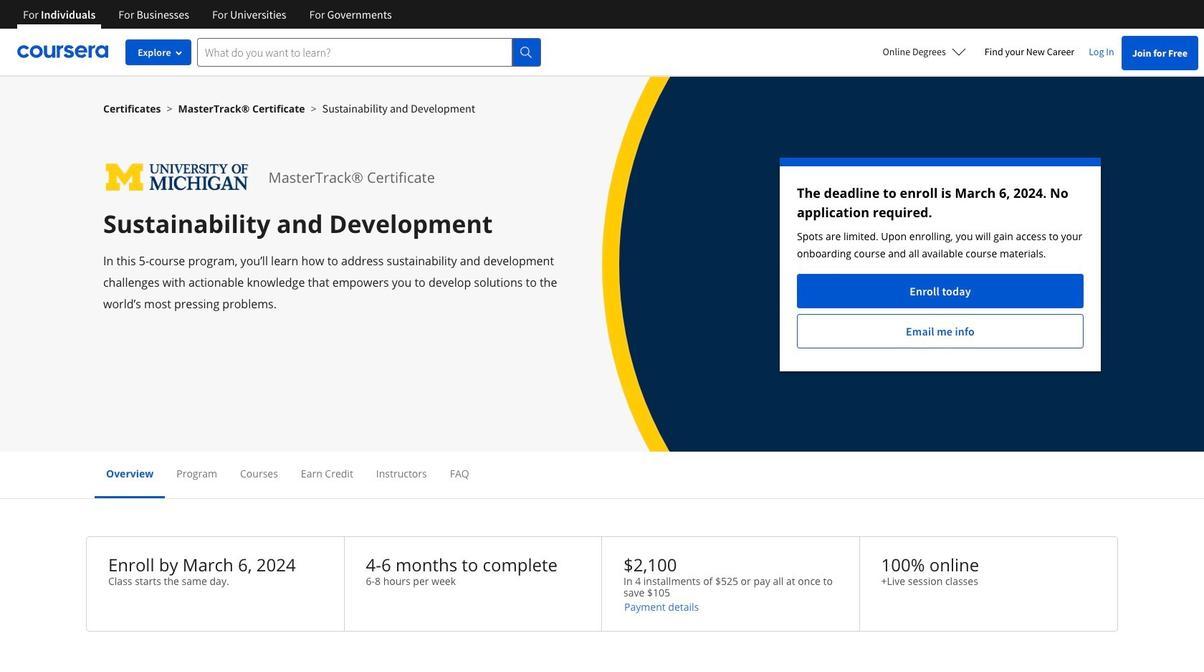Task type: locate. For each thing, give the bounding box(es) containing it.
status
[[780, 158, 1102, 371]]

None search field
[[197, 38, 541, 66]]

banner navigation
[[11, 0, 403, 29]]

university of michigan image
[[103, 158, 251, 197]]

coursera image
[[17, 40, 108, 63]]



Task type: vqa. For each thing, say whether or not it's contained in the screenshot.
Certificate Menu element
yes



Task type: describe. For each thing, give the bounding box(es) containing it.
certificate menu element
[[95, 452, 1110, 498]]

What do you want to learn? text field
[[197, 38, 513, 66]]



